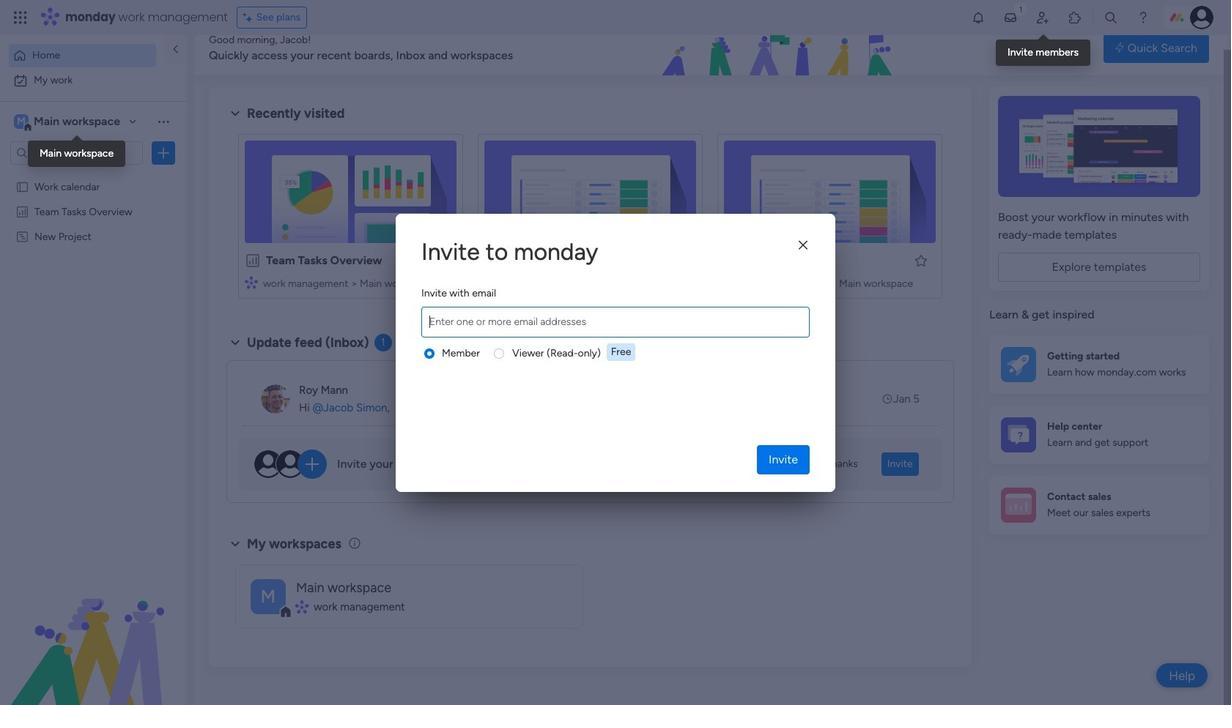 Task type: locate. For each thing, give the bounding box(es) containing it.
1 vertical spatial workspace image
[[251, 579, 286, 615]]

v2 bolt switch image
[[1116, 40, 1124, 56]]

1 vertical spatial lottie animation element
[[0, 558, 187, 706]]

workspace image up public board icon
[[14, 114, 29, 130]]

quick search results list box
[[226, 122, 954, 317]]

0 horizontal spatial lottie animation element
[[0, 558, 187, 706]]

help center element
[[989, 406, 1209, 464]]

component image down public board image
[[484, 276, 498, 289]]

workspace image
[[14, 114, 29, 130], [251, 579, 286, 615]]

templates image image
[[1003, 96, 1196, 197]]

option
[[9, 44, 156, 67], [9, 69, 178, 92], [0, 173, 187, 176]]

1 image
[[1014, 1, 1028, 17]]

monday marketplace image
[[1068, 10, 1083, 25]]

0 vertical spatial workspace image
[[14, 114, 29, 130]]

lottie animation image for the right lottie animation element
[[575, 21, 987, 76]]

lottie animation element
[[575, 21, 987, 76], [0, 558, 187, 706]]

public dashboard image
[[15, 204, 29, 218]]

0 horizontal spatial lottie animation image
[[0, 558, 187, 706]]

workspace image left component image
[[251, 579, 286, 615]]

1 horizontal spatial lottie animation image
[[575, 21, 987, 76]]

2 component image from the left
[[484, 276, 498, 289]]

1 horizontal spatial workspace image
[[251, 579, 286, 615]]

jacob simon image
[[1190, 6, 1214, 29]]

0 horizontal spatial workspace image
[[14, 114, 29, 130]]

add to favorites image
[[435, 253, 449, 268]]

Enter one or more email addresses text field
[[425, 308, 806, 337]]

component image
[[245, 276, 258, 289], [484, 276, 498, 289]]

1 element
[[374, 334, 392, 352]]

1 horizontal spatial component image
[[484, 276, 498, 289]]

select product image
[[13, 10, 28, 25]]

2 vertical spatial option
[[0, 173, 187, 176]]

add to favorites image
[[914, 253, 929, 268]]

0 horizontal spatial component image
[[245, 276, 258, 289]]

component image down public dashboard image at the top of the page
[[245, 276, 258, 289]]

close update feed (inbox) image
[[226, 334, 244, 352]]

1 component image from the left
[[245, 276, 258, 289]]

list box
[[0, 171, 187, 447]]

lottie animation image for left lottie animation element
[[0, 558, 187, 706]]

public board image
[[15, 180, 29, 193]]

0 vertical spatial lottie animation image
[[575, 21, 987, 76]]

1 vertical spatial lottie animation image
[[0, 558, 187, 706]]

0 vertical spatial lottie animation element
[[575, 21, 987, 76]]

lottie animation image
[[575, 21, 987, 76], [0, 558, 187, 706]]

update feed image
[[1003, 10, 1018, 25]]



Task type: vqa. For each thing, say whether or not it's contained in the screenshot.
alert
no



Task type: describe. For each thing, give the bounding box(es) containing it.
roy mann image
[[261, 385, 290, 414]]

close recently visited image
[[226, 105, 244, 122]]

close my workspaces image
[[226, 536, 244, 553]]

workspace image inside "element"
[[14, 114, 29, 130]]

notifications image
[[971, 10, 986, 25]]

see plans image
[[243, 10, 256, 26]]

contact sales element
[[989, 476, 1209, 535]]

invite members image
[[1036, 10, 1050, 25]]

1 horizontal spatial lottie animation element
[[575, 21, 987, 76]]

Search in workspace field
[[31, 145, 122, 162]]

search everything image
[[1104, 10, 1118, 25]]

public dashboard image
[[245, 253, 261, 269]]

1 vertical spatial option
[[9, 69, 178, 92]]

0 vertical spatial option
[[9, 44, 156, 67]]

workspace selection element
[[14, 113, 122, 132]]

close image
[[799, 240, 808, 251]]

getting started element
[[989, 335, 1209, 394]]

help image
[[1136, 10, 1151, 25]]

v2 user feedback image
[[1001, 40, 1012, 56]]

component image
[[296, 601, 309, 614]]

public board image
[[484, 253, 501, 269]]



